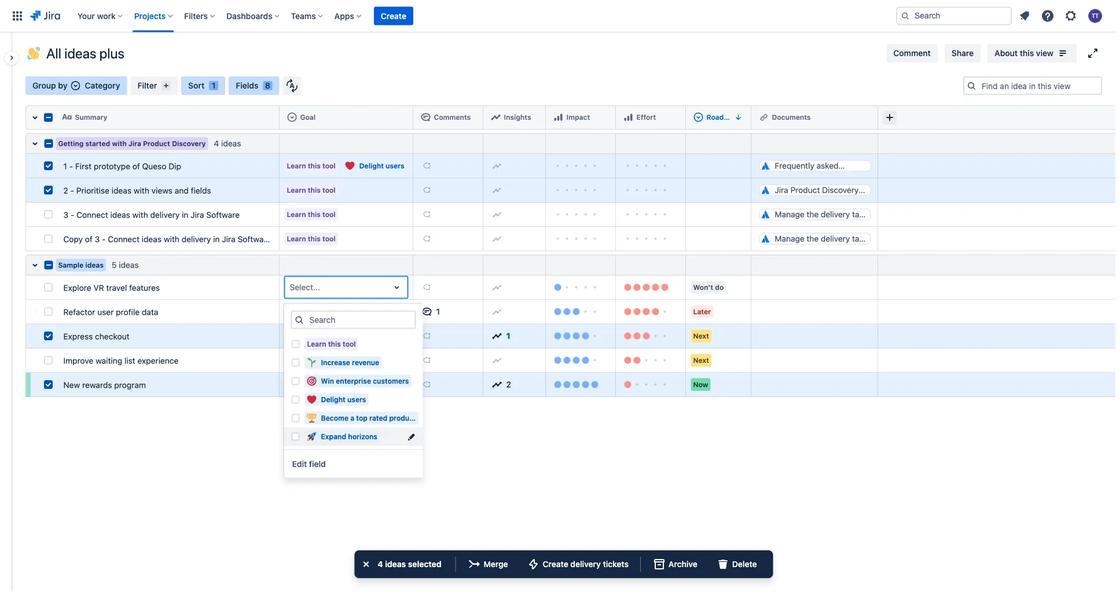 Task type: describe. For each thing, give the bounding box(es) containing it.
queso
[[142, 162, 166, 171]]

profile
[[116, 307, 140, 317]]

:heart: image
[[345, 161, 355, 171]]

delete image
[[716, 558, 730, 571]]

improve waiting list experience
[[63, 356, 179, 366]]

expand horizons
[[321, 433, 378, 441]]

your work
[[77, 11, 116, 21]]

filters
[[184, 11, 208, 21]]

group
[[32, 81, 56, 90]]

edit option image
[[404, 430, 418, 444]]

:seedling: image
[[287, 380, 296, 389]]

learn this tool for copy of 3 - connect ideas with delivery in jira software
[[287, 235, 336, 243]]

comments button
[[418, 108, 479, 127]]

comments image
[[422, 307, 432, 316]]

primary element
[[7, 0, 896, 32]]

impact
[[567, 113, 590, 121]]

search image
[[901, 11, 910, 21]]

your work button
[[74, 7, 127, 25]]

work
[[97, 11, 116, 21]]

view
[[1036, 48, 1054, 58]]

hyperlink image
[[759, 113, 769, 122]]

1 horizontal spatial :dart: image
[[307, 377, 316, 386]]

and
[[175, 186, 189, 195]]

summary image
[[62, 113, 72, 122]]

insights image for 2
[[492, 380, 502, 389]]

filter button
[[131, 76, 178, 95]]

teams
[[291, 11, 316, 21]]

share button
[[945, 44, 981, 63]]

apps button
[[331, 7, 366, 25]]

won't do
[[693, 283, 724, 292]]

0 horizontal spatial 3
[[63, 210, 68, 220]]

0 vertical spatial delight
[[359, 162, 384, 170]]

improve
[[63, 356, 93, 366]]

sample ideas
[[58, 261, 104, 269]]

dashboards
[[226, 11, 273, 21]]

projects button
[[131, 7, 177, 25]]

effort image
[[624, 113, 633, 122]]

vr
[[93, 283, 104, 293]]

0 vertical spatial delivery
[[150, 210, 180, 220]]

this inside popup button
[[1020, 48, 1034, 58]]

learn for 3 - connect ideas with delivery in jira software
[[287, 210, 306, 219]]

about this view button
[[988, 44, 1077, 63]]

show description image
[[1056, 46, 1070, 60]]

become inside "cell"
[[301, 308, 328, 316]]

0 vertical spatial connect
[[77, 210, 108, 220]]

0 vertical spatial delight users
[[359, 162, 405, 170]]

search field inside banner
[[896, 7, 1012, 25]]

by
[[58, 81, 67, 90]]

selected
[[408, 560, 442, 569]]

become a top rated product inside "cell"
[[301, 308, 396, 316]]

settings image
[[1064, 9, 1078, 23]]

1 vertical spatial delight users
[[301, 356, 346, 364]]

category
[[85, 81, 120, 90]]

1 vertical spatial delight
[[301, 356, 325, 364]]

1 horizontal spatial a
[[350, 414, 354, 422]]

all
[[46, 45, 61, 61]]

0 vertical spatial increase revenue
[[321, 359, 379, 367]]

copy of 3 - connect ideas with delivery in jira software
[[63, 234, 271, 244]]

copy
[[63, 234, 83, 244]]

1 vertical spatial win enterprise customers
[[321, 377, 409, 385]]

0 horizontal spatial of
[[85, 234, 93, 244]]

create delivery tickets
[[543, 560, 629, 569]]

dip
[[169, 162, 181, 171]]

travel
[[106, 283, 127, 293]]

- for 3
[[71, 210, 74, 220]]

horizons
[[348, 433, 378, 441]]

3 - connect ideas with delivery in jira software
[[63, 210, 240, 220]]

next for express checkout
[[693, 332, 709, 340]]

2 vertical spatial delight
[[321, 396, 346, 404]]

documents
[[772, 113, 811, 121]]

effort
[[637, 113, 656, 121]]

0 vertical spatial software
[[206, 210, 240, 220]]

next for improve waiting list experience
[[693, 356, 709, 364]]

create delivery tickets image
[[527, 558, 541, 571]]

appswitcher icon image
[[10, 9, 24, 23]]

top inside "cell"
[[336, 308, 347, 316]]

2 for 2 - prioritise ideas with views and fields
[[63, 186, 68, 195]]

:rocket: image
[[307, 432, 316, 441]]

- for 1
[[69, 162, 73, 171]]

edit field button
[[285, 455, 333, 473]]

4 ideas selected
[[378, 560, 442, 569]]

teams button
[[288, 7, 328, 25]]

0 vertical spatial win enterprise customers
[[301, 332, 389, 340]]

insights
[[504, 113, 531, 121]]

1 right comments icon
[[436, 307, 440, 316]]

express checkout
[[63, 332, 129, 341]]

become a top rated product cell
[[280, 300, 413, 324]]

effort button
[[620, 108, 681, 127]]

sample
[[58, 261, 84, 269]]

goal
[[300, 113, 316, 121]]

checkout
[[95, 332, 129, 341]]

8
[[265, 81, 270, 90]]

do
[[715, 283, 724, 292]]

group by
[[32, 81, 67, 90]]

2 - prioritise ideas with views and fields
[[63, 186, 211, 195]]

1 horizontal spatial top
[[356, 414, 368, 422]]

2 for 2
[[506, 380, 511, 389]]

later
[[693, 308, 711, 316]]

comment button
[[887, 44, 938, 63]]

0 vertical spatial enterprise
[[316, 332, 351, 340]]

learn for 2 - prioritise ideas with views and fields
[[287, 186, 306, 194]]

product inside "cell"
[[369, 308, 396, 316]]

now
[[693, 381, 708, 389]]

sort
[[188, 81, 205, 90]]

1 vertical spatial become a top rated product
[[321, 414, 416, 422]]

autosave is enabled image
[[286, 79, 298, 93]]

Find an idea in this view field
[[979, 78, 1101, 94]]

help image
[[1041, 9, 1055, 23]]

1 horizontal spatial rated
[[369, 414, 388, 422]]

roadmap
[[707, 113, 739, 121]]

1 vertical spatial software
[[238, 234, 271, 244]]

all ideas plus
[[46, 45, 124, 61]]

archive
[[669, 560, 698, 569]]

your
[[77, 11, 95, 21]]

header.desc image
[[734, 113, 743, 122]]

filters button
[[181, 7, 219, 25]]

refactor user profile data
[[63, 307, 158, 317]]

roadmap button
[[690, 108, 747, 127]]

prototype
[[94, 162, 130, 171]]

1 - first prototype of queso dip
[[63, 162, 181, 171]]

insights image
[[491, 113, 501, 122]]

create button
[[374, 7, 413, 25]]

prioritise
[[76, 186, 109, 195]]

create for create
[[381, 11, 406, 21]]

0 horizontal spatial search field
[[306, 312, 415, 328]]

create for create delivery tickets
[[543, 560, 568, 569]]

explore
[[63, 283, 91, 293]]

edit
[[292, 459, 307, 469]]

delete button
[[709, 555, 764, 574]]

user
[[97, 307, 114, 317]]

tool for 2 - prioritise ideas with views and fields
[[323, 186, 336, 194]]

current project sidebar image
[[0, 46, 25, 69]]

won't
[[693, 283, 713, 292]]

new
[[63, 380, 80, 390]]

learn for copy of 3 - connect ideas with delivery in jira software
[[287, 235, 306, 243]]

features
[[129, 283, 160, 293]]

rewards
[[82, 380, 112, 390]]



Task type: locate. For each thing, give the bounding box(es) containing it.
getting started with jira product discovery
[[58, 140, 206, 148], [58, 140, 206, 148]]

2 next from the top
[[693, 356, 709, 364]]

tickets
[[603, 560, 629, 569]]

:heart: image
[[345, 161, 355, 171], [287, 356, 296, 365], [287, 356, 296, 365], [307, 395, 316, 404], [307, 395, 316, 404]]

ideas
[[64, 45, 96, 61], [221, 139, 241, 148], [221, 139, 241, 148], [112, 186, 131, 195], [110, 210, 130, 220], [142, 234, 162, 244], [119, 260, 139, 270], [85, 261, 104, 269], [385, 560, 406, 569]]

- up copy
[[71, 210, 74, 220]]

1 next from the top
[[693, 332, 709, 340]]

0 vertical spatial top
[[336, 308, 347, 316]]

banner containing your work
[[0, 0, 1116, 32]]

- left the first
[[69, 162, 73, 171]]

win right :seedling: image
[[321, 377, 334, 385]]

insights image
[[492, 331, 502, 341], [492, 380, 502, 389]]

win enterprise customers
[[301, 332, 389, 340], [321, 377, 409, 385]]

create right apps popup button
[[381, 11, 406, 21]]

goal image
[[287, 113, 297, 122]]

0 vertical spatial 2
[[63, 186, 68, 195]]

apps
[[334, 11, 354, 21]]

increase down the 'become a top rated product' "cell"
[[321, 359, 350, 367]]

1 vertical spatial become
[[321, 414, 349, 422]]

:dart: image
[[287, 331, 296, 341], [307, 377, 316, 386]]

:dart: image
[[287, 331, 296, 341], [307, 377, 316, 386]]

increase revenue down the 'become a top rated product' "cell"
[[321, 359, 379, 367]]

enterprise up expand horizons
[[336, 377, 371, 385]]

users
[[386, 162, 405, 170], [327, 356, 346, 364], [347, 396, 366, 404]]

1 vertical spatial revenue
[[332, 381, 359, 389]]

- right copy
[[102, 234, 106, 244]]

1 horizontal spatial 1 button
[[488, 327, 541, 345]]

5
[[112, 260, 117, 270]]

rated
[[349, 308, 367, 316], [369, 414, 388, 422]]

top
[[336, 308, 347, 316], [356, 414, 368, 422]]

0 vertical spatial create
[[381, 11, 406, 21]]

become a top rated product up horizons
[[321, 414, 416, 422]]

revenue down the 'become a top rated product' "cell"
[[352, 359, 379, 367]]

software
[[206, 210, 240, 220], [238, 234, 271, 244]]

about this view
[[995, 48, 1054, 58]]

:trophy: image
[[307, 414, 316, 423]]

tool for 3 - connect ideas with delivery in jira software
[[323, 210, 336, 219]]

delivery inside button
[[571, 560, 601, 569]]

fields
[[236, 81, 258, 90]]

- for 2
[[70, 186, 74, 195]]

waiting
[[96, 356, 122, 366]]

1 vertical spatial rated
[[369, 414, 388, 422]]

learn this tool for 3 - connect ideas with delivery in jira software
[[287, 210, 336, 219]]

1 vertical spatial increase
[[301, 381, 330, 389]]

2 vertical spatial delivery
[[571, 560, 601, 569]]

expand image
[[1086, 46, 1100, 60]]

users right :heart: image
[[386, 162, 405, 170]]

collapse all image
[[28, 111, 42, 124]]

insights button
[[488, 108, 541, 127]]

0 vertical spatial a
[[330, 308, 334, 316]]

1 horizontal spatial search field
[[896, 7, 1012, 25]]

open image
[[390, 281, 404, 294]]

1 vertical spatial top
[[356, 414, 368, 422]]

product up edit option icon
[[389, 414, 416, 422]]

0 horizontal spatial 1 button
[[418, 303, 479, 321]]

next
[[693, 332, 709, 340], [693, 356, 709, 364]]

1 vertical spatial :dart: image
[[307, 377, 316, 386]]

impact image
[[554, 113, 563, 122]]

2 insights image from the top
[[492, 380, 502, 389]]

share
[[952, 48, 974, 58]]

a
[[330, 308, 334, 316], [350, 414, 354, 422]]

increase revenue up :trophy: icon
[[301, 381, 359, 389]]

experience
[[137, 356, 179, 366]]

4 ideas
[[214, 139, 241, 148], [214, 139, 241, 148]]

3
[[63, 210, 68, 220], [95, 234, 100, 244]]

create right the create delivery tickets icon
[[543, 560, 568, 569]]

delivery up copy of 3 - connect ideas with delivery in jira software
[[150, 210, 180, 220]]

tool for copy of 3 - connect ideas with delivery in jira software
[[323, 235, 336, 243]]

1 vertical spatial users
[[327, 356, 346, 364]]

roadmap image
[[694, 113, 703, 122]]

about
[[995, 48, 1018, 58]]

increase revenue
[[321, 359, 379, 367], [301, 381, 359, 389]]

0 vertical spatial users
[[386, 162, 405, 170]]

1 horizontal spatial in
[[213, 234, 220, 244]]

a inside "cell"
[[330, 308, 334, 316]]

:dart: image up :seedling: image
[[287, 331, 296, 341]]

0 horizontal spatial create
[[381, 11, 406, 21]]

0 vertical spatial increase
[[321, 359, 350, 367]]

win enterprise customers up horizons
[[321, 377, 409, 385]]

insights image inside 2 button
[[492, 380, 502, 389]]

1 horizontal spatial :dart: image
[[307, 377, 316, 386]]

next up now at the right of page
[[693, 356, 709, 364]]

learn this tool
[[287, 162, 336, 170], [287, 186, 336, 194], [287, 210, 336, 219], [287, 235, 336, 243], [307, 340, 356, 348]]

0 vertical spatial customers
[[353, 332, 389, 340]]

program
[[114, 380, 146, 390]]

0 vertical spatial in
[[182, 210, 188, 220]]

add image
[[422, 161, 432, 171], [422, 186, 432, 195], [422, 210, 432, 219], [492, 210, 502, 219], [422, 283, 432, 292], [422, 283, 432, 292], [422, 331, 432, 341], [492, 356, 502, 365]]

comments image
[[421, 113, 430, 122]]

0 vertical spatial :dart: image
[[287, 331, 296, 341]]

1 vertical spatial connect
[[108, 234, 140, 244]]

connect down "prioritise" on the left of page
[[77, 210, 108, 220]]

0 vertical spatial next
[[693, 332, 709, 340]]

0 vertical spatial :dart: image
[[287, 331, 296, 341]]

create inside create delivery tickets button
[[543, 560, 568, 569]]

merge button
[[461, 555, 515, 574]]

close image
[[359, 558, 373, 571]]

1 up 2 button
[[506, 331, 511, 341]]

product
[[369, 308, 396, 316], [389, 414, 416, 422]]

rated inside "cell"
[[349, 308, 367, 316]]

:trophy: image
[[287, 307, 296, 316], [287, 307, 296, 316], [307, 414, 316, 423]]

jira image
[[30, 9, 60, 23], [30, 9, 60, 23]]

delete
[[732, 560, 757, 569]]

:rocket: image
[[307, 432, 316, 441]]

1 horizontal spatial users
[[347, 396, 366, 404]]

this
[[1020, 48, 1034, 58], [308, 162, 321, 170], [308, 186, 321, 194], [308, 210, 321, 219], [308, 235, 321, 243], [328, 340, 341, 348]]

summary button
[[59, 108, 275, 127]]

1 vertical spatial :dart: image
[[307, 377, 316, 386]]

insights image for 1
[[492, 331, 502, 341]]

0 vertical spatial revenue
[[352, 359, 379, 367]]

2 vertical spatial delight users
[[321, 396, 366, 404]]

0 vertical spatial 3
[[63, 210, 68, 220]]

1 insights image from the top
[[492, 331, 502, 341]]

- left "prioritise" on the left of page
[[70, 186, 74, 195]]

express
[[63, 332, 93, 341]]

enterprise down the 'become a top rated product' "cell"
[[316, 332, 351, 340]]

1 vertical spatial 1 button
[[488, 327, 541, 345]]

0 horizontal spatial :dart: image
[[287, 331, 296, 341]]

1 horizontal spatial win
[[321, 377, 334, 385]]

refactor
[[63, 307, 95, 317]]

0 horizontal spatial top
[[336, 308, 347, 316]]

0 horizontal spatial 2
[[63, 186, 68, 195]]

delivery left tickets
[[571, 560, 601, 569]]

0 vertical spatial 1 button
[[418, 303, 479, 321]]

:wave: image
[[27, 47, 40, 60], [27, 47, 40, 60]]

2 horizontal spatial delivery
[[571, 560, 601, 569]]

2 inside button
[[506, 380, 511, 389]]

search field down open image at the top of page
[[306, 312, 415, 328]]

fields
[[191, 186, 211, 195]]

0 vertical spatial insights image
[[492, 331, 502, 341]]

2 vertical spatial users
[[347, 396, 366, 404]]

0 vertical spatial become a top rated product
[[301, 308, 396, 316]]

single select dropdown image
[[71, 81, 80, 90]]

polaris common.ui.field config.add.add more.icon image
[[883, 111, 897, 124]]

0 horizontal spatial a
[[330, 308, 334, 316]]

0 vertical spatial win
[[301, 332, 314, 340]]

new rewards program
[[63, 380, 146, 390]]

merge
[[484, 560, 508, 569]]

comment
[[894, 48, 931, 58]]

delivery down fields
[[182, 234, 211, 244]]

with
[[112, 140, 127, 148], [112, 140, 127, 148], [134, 186, 149, 195], [132, 210, 148, 220], [164, 234, 179, 244]]

delight users right :heart: image
[[359, 162, 405, 170]]

learn this tool for 2 - prioritise ideas with views and fields
[[287, 186, 336, 194]]

1 horizontal spatial 3
[[95, 234, 100, 244]]

0 vertical spatial of
[[132, 162, 140, 171]]

views
[[152, 186, 173, 195]]

1 horizontal spatial create
[[543, 560, 568, 569]]

edit field
[[292, 459, 326, 469]]

0 horizontal spatial rated
[[349, 308, 367, 316]]

notifications image
[[1018, 9, 1032, 23]]

become down select...
[[301, 308, 328, 316]]

users down the 'become a top rated product' "cell"
[[327, 356, 346, 364]]

data
[[142, 307, 158, 317]]

3 right copy
[[95, 234, 100, 244]]

increase right :seedling: image
[[301, 381, 330, 389]]

1 vertical spatial search field
[[306, 312, 415, 328]]

of left queso
[[132, 162, 140, 171]]

create inside create button
[[381, 11, 406, 21]]

1 horizontal spatial delivery
[[182, 234, 211, 244]]

1 vertical spatial in
[[213, 234, 220, 244]]

your profile and settings image
[[1089, 9, 1102, 23]]

2 horizontal spatial users
[[386, 162, 405, 170]]

1 vertical spatial enterprise
[[336, 377, 371, 385]]

become up expand on the bottom left of page
[[321, 414, 349, 422]]

1
[[212, 81, 216, 90], [63, 162, 67, 171], [436, 307, 440, 316], [506, 331, 511, 341]]

delight users down the 'become a top rated product' "cell"
[[301, 356, 346, 364]]

:dart: image right :seedling: image
[[307, 377, 316, 386]]

1 vertical spatial customers
[[373, 377, 409, 385]]

win enterprise customers down the 'become a top rated product' "cell"
[[301, 332, 389, 340]]

1 vertical spatial 3
[[95, 234, 100, 244]]

list
[[124, 356, 135, 366]]

0 horizontal spatial delivery
[[150, 210, 180, 220]]

product
[[143, 140, 170, 148], [143, 140, 170, 148]]

0 vertical spatial rated
[[349, 308, 367, 316]]

1 vertical spatial increase revenue
[[301, 381, 359, 389]]

of right copy
[[85, 234, 93, 244]]

1 right sort
[[212, 81, 216, 90]]

:dart: image up :seedling: image
[[287, 331, 296, 341]]

cell
[[280, 105, 413, 130], [413, 105, 483, 130], [483, 105, 546, 130], [546, 105, 616, 130], [616, 105, 686, 130], [686, 105, 752, 130], [752, 105, 878, 130], [878, 105, 1023, 130], [280, 133, 413, 154], [280, 133, 413, 154], [413, 133, 483, 154], [413, 133, 483, 154], [483, 133, 546, 154], [483, 133, 546, 154], [546, 133, 616, 154], [546, 133, 616, 154], [616, 133, 686, 154], [616, 133, 686, 154], [686, 133, 752, 154], [686, 133, 752, 154], [752, 133, 878, 154], [752, 133, 878, 154], [878, 133, 1023, 154], [878, 154, 1023, 178], [878, 178, 1023, 203], [878, 203, 1023, 227], [686, 227, 752, 251], [878, 227, 1023, 251], [878, 276, 1023, 300], [752, 300, 878, 324], [878, 300, 1023, 324], [752, 324, 878, 349], [878, 324, 1023, 349], [752, 349, 878, 373], [878, 349, 1023, 373], [878, 373, 1023, 397]]

1 vertical spatial 2
[[506, 380, 511, 389]]

1 vertical spatial a
[[350, 414, 354, 422]]

explore vr travel features
[[63, 283, 160, 293]]

filter
[[138, 81, 157, 90]]

connect up "5 ideas"
[[108, 234, 140, 244]]

expand
[[321, 433, 346, 441]]

first
[[75, 162, 92, 171]]

increase
[[321, 359, 350, 367], [301, 381, 330, 389]]

users up horizons
[[347, 396, 366, 404]]

3 up copy
[[63, 210, 68, 220]]

archive image
[[652, 558, 666, 571]]

field
[[309, 459, 326, 469]]

projects
[[134, 11, 166, 21]]

1 left the first
[[63, 162, 67, 171]]

become a top rated product
[[301, 308, 396, 316], [321, 414, 416, 422]]

0 horizontal spatial :dart: image
[[287, 331, 296, 341]]

1 vertical spatial of
[[85, 234, 93, 244]]

banner
[[0, 0, 1116, 32]]

0 vertical spatial product
[[369, 308, 396, 316]]

documents button
[[756, 108, 873, 127]]

merge image
[[468, 558, 481, 571]]

impact button
[[550, 108, 611, 127]]

delight users up expand horizons
[[321, 396, 366, 404]]

product down open image at the top of page
[[369, 308, 396, 316]]

1 vertical spatial next
[[693, 356, 709, 364]]

1 vertical spatial insights image
[[492, 380, 502, 389]]

1 horizontal spatial of
[[132, 162, 140, 171]]

0 horizontal spatial users
[[327, 356, 346, 364]]

0 vertical spatial become
[[301, 308, 328, 316]]

:seedling: image
[[307, 358, 316, 367], [307, 358, 316, 367], [287, 380, 296, 389]]

2 button
[[488, 375, 541, 394]]

connect
[[77, 210, 108, 220], [108, 234, 140, 244]]

1 vertical spatial delivery
[[182, 234, 211, 244]]

1 vertical spatial win
[[321, 377, 334, 385]]

0 horizontal spatial in
[[182, 210, 188, 220]]

1 vertical spatial product
[[389, 414, 416, 422]]

delight users
[[359, 162, 405, 170], [301, 356, 346, 364], [321, 396, 366, 404]]

0 vertical spatial search field
[[896, 7, 1012, 25]]

comments
[[434, 113, 471, 121]]

next down later
[[693, 332, 709, 340]]

-
[[69, 162, 73, 171], [70, 186, 74, 195], [71, 210, 74, 220], [102, 234, 106, 244]]

4
[[214, 139, 219, 148], [214, 139, 219, 148], [378, 560, 383, 569]]

1 horizontal spatial 2
[[506, 380, 511, 389]]

goal button
[[284, 108, 408, 127]]

plus
[[99, 45, 124, 61]]

add image
[[422, 161, 432, 171], [492, 161, 502, 171], [422, 186, 432, 195], [492, 186, 502, 195], [422, 210, 432, 219], [422, 234, 432, 243], [422, 234, 432, 243], [492, 234, 502, 243], [492, 283, 502, 292], [492, 307, 502, 316], [422, 331, 432, 341], [422, 356, 432, 365], [422, 356, 432, 365], [422, 380, 432, 389], [422, 380, 432, 389]]

search field up share
[[896, 7, 1012, 25]]

0 horizontal spatial win
[[301, 332, 314, 340]]

insights image inside 1 button
[[492, 331, 502, 341]]

of
[[132, 162, 140, 171], [85, 234, 93, 244]]

become a top rated product down select...
[[301, 308, 396, 316]]

:dart: image right :seedling: image
[[307, 377, 316, 386]]

1 vertical spatial create
[[543, 560, 568, 569]]

archive button
[[646, 555, 705, 574]]

tool
[[323, 162, 336, 170], [323, 186, 336, 194], [323, 210, 336, 219], [323, 235, 336, 243], [343, 340, 356, 348]]

summary
[[75, 113, 107, 121]]

Search field
[[896, 7, 1012, 25], [306, 312, 415, 328]]

win down the 'become a top rated product' "cell"
[[301, 332, 314, 340]]

revenue up expand horizons
[[332, 381, 359, 389]]



Task type: vqa. For each thing, say whether or not it's contained in the screenshot.
comments image
yes



